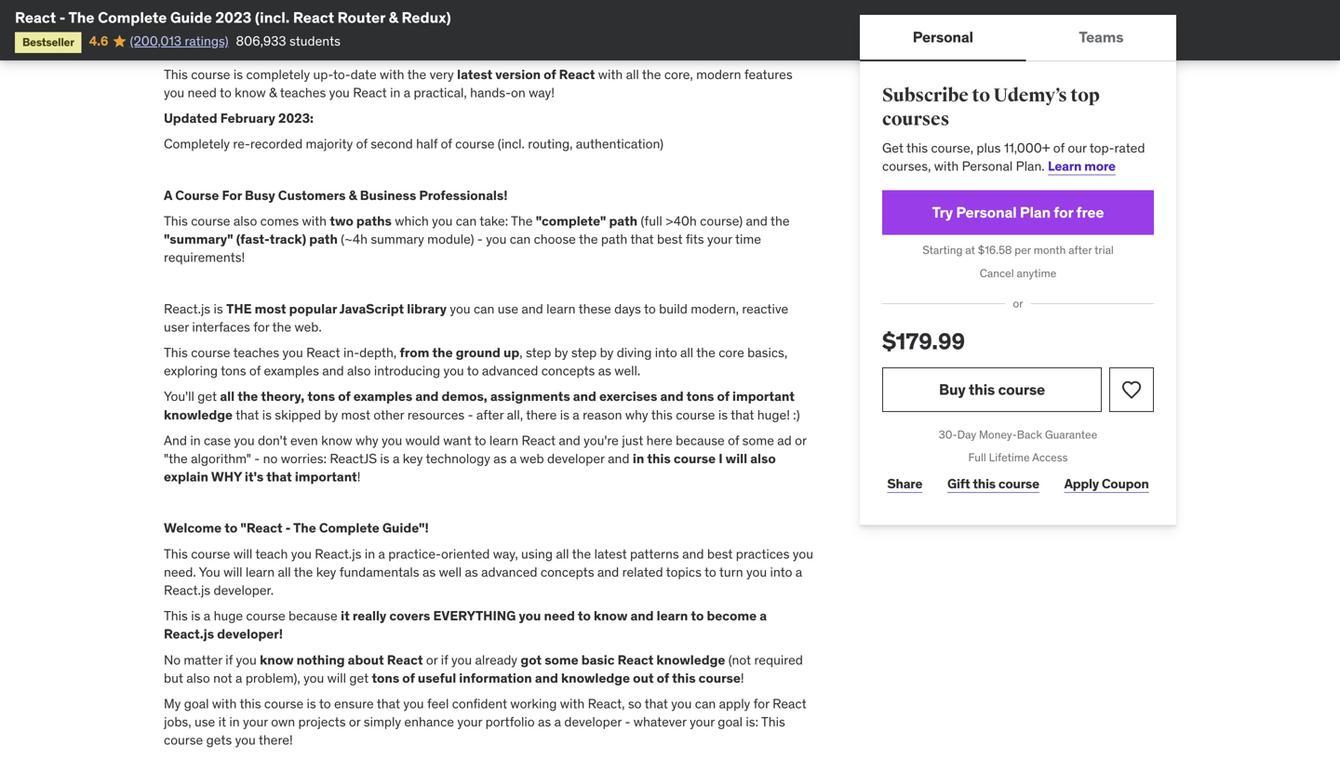 Task type: describe. For each thing, give the bounding box(es) containing it.
to left turn
[[704, 564, 716, 581]]

of inside get this course, plus 11,000+ of our top-rated courses, with personal plan.
[[1053, 139, 1065, 156]]

after inside starting at $16.58 per month after trial cancel anytime
[[1069, 243, 1092, 257]]

as inside and in case you don't even know why you would want to learn react and you're just here because of some ad or "the algorithm" - no worries: reactjs is a key technology as a web developer and
[[494, 450, 507, 467]]

0 horizontal spatial the
[[68, 8, 95, 27]]

my goal with this course is to ensure that you feel confident working with react, so that you can apply for react jobs, use it in your own projects or simply enhance your portfolio as a developer - whatever your goal is: this course gets you there!
[[164, 696, 807, 749]]

buy this course button
[[882, 367, 1102, 412]]

try
[[932, 203, 953, 222]]

updated
[[164, 110, 217, 127]]

you down to-
[[329, 84, 350, 101]]

lifetime
[[989, 451, 1030, 465]]

my
[[164, 696, 181, 712]]

react - the complete guide 2023 (incl. react router & redux)
[[15, 8, 451, 27]]

react up out
[[618, 652, 654, 668]]

you up enhance
[[403, 696, 424, 712]]

is inside my goal with this course is to ensure that you feel confident working with react, so that you can apply for react jobs, use it in your own projects or simply enhance your portfolio as a developer - whatever your goal is: this course gets you there!
[[307, 696, 316, 712]]

with inside with all the core, modern features you need to know & teaches you react in a practical, hands-on way!
[[598, 66, 623, 83]]

of inside added brand-new js refresher section tons of minor improvements & fixes
[[194, 40, 205, 57]]

will left teach
[[233, 546, 252, 562]]

a right turn
[[795, 564, 802, 581]]

- down demos, at the bottom left of the page
[[468, 406, 473, 423]]

half
[[416, 136, 438, 152]]

fits
[[686, 231, 704, 248]]

a course for busy customers & business professionals!
[[164, 187, 508, 204]]

a left "web"
[[510, 450, 517, 467]]

gift this course
[[947, 476, 1039, 492]]

of left the second
[[356, 136, 367, 152]]

>40h
[[665, 213, 697, 229]]

the inside welcome to "react - the complete guide"! this course will teach you react.js in a practice-oriented way, using all the latest patterns and best practices you need. you will learn all the key fundamentals as well as advanced concepts and related topics to turn you into a react.js developer.
[[293, 520, 316, 537]]

added
[[164, 15, 202, 31]]

of right 'half' on the left of the page
[[441, 136, 452, 152]]

can inside you can use and learn these days to build modern, reactive user interfaces for the web.
[[474, 300, 495, 317]]

you right teach
[[291, 546, 312, 562]]

2 horizontal spatial knowledge
[[656, 652, 725, 668]]

and down got
[[535, 670, 558, 687]]

depth,
[[359, 344, 397, 361]]

because inside and in case you don't even know why you would want to learn react and you're just here because of some ad or "the algorithm" - no worries: reactjs is a key technology as a web developer and
[[676, 432, 725, 449]]

get inside (not required but also not a problem), you will get
[[349, 670, 369, 687]]

ground
[[456, 344, 501, 361]]

know inside and in case you don't even know why you would want to learn react and you're just here because of some ad or "the algorithm" - no worries: reactjs is a key technology as a web developer and
[[321, 432, 352, 449]]

also inside this course also comes with two paths which you can take: the "complete" path (full >40h course) and the "summary" (fast-track) path
[[233, 213, 257, 229]]

this for this course teaches you react in-depth, from the ground up
[[164, 344, 188, 361]]

a right reactjs
[[393, 450, 400, 467]]

advanced inside , step by step by diving into all the core basics, exploring tons of examples and also introducing you to advanced concepts as well.
[[482, 363, 538, 379]]

to inside and in case you don't even know why you would want to learn react and you're just here because of some ad or "the algorithm" - no worries: reactjs is a key technology as a web developer and
[[474, 432, 486, 449]]

of right out
[[657, 670, 669, 687]]

(~4h summary module) - you can choose the path that best fits your time requirements!
[[164, 231, 761, 266]]

worries:
[[281, 450, 327, 467]]

javascript
[[339, 300, 404, 317]]

this for this is a huge course because
[[164, 608, 188, 625]]

free
[[1076, 203, 1104, 222]]

react right version
[[559, 66, 595, 83]]

course inside gift this course link
[[998, 476, 1039, 492]]

is left huge
[[191, 608, 200, 625]]

will inside in this course i will also explain why it's that important
[[726, 450, 747, 467]]

2023:
[[278, 110, 314, 127]]

rated
[[1114, 139, 1145, 156]]

even
[[290, 432, 318, 449]]

in inside my goal with this course is to ensure that you feel confident working with react, so that you can apply for react jobs, use it in your own projects or simply enhance your portfolio as a developer - whatever your goal is: this course gets you there!
[[229, 714, 240, 731]]

two
[[330, 213, 353, 229]]

to inside , step by step by diving into all the core basics, exploring tons of examples and also introducing you to advanced concepts as well.
[[467, 363, 479, 379]]

key inside welcome to "react - the complete guide"! this course will teach you react.js in a practice-oriented way, using all the latest patterns and best practices you need. you will learn all the key fundamentals as well as advanced concepts and related topics to turn you into a react.js developer.
[[316, 564, 336, 581]]

react up students
[[293, 8, 334, 27]]

of left useful
[[402, 670, 415, 687]]

feel
[[427, 696, 449, 712]]

tab list containing personal
[[860, 15, 1176, 61]]

the right from
[[432, 344, 453, 361]]

the right the using
[[572, 546, 591, 562]]

latest inside welcome to "react - the complete guide"! this course will teach you react.js in a practice-oriented way, using all the latest patterns and best practices you need. you will learn all the key fundamentals as well as advanced concepts and related topics to turn you into a react.js developer.
[[594, 546, 627, 562]]

practical,
[[414, 84, 467, 101]]

& fixes
[[331, 40, 369, 57]]

it inside it really covers everything you need to know and learn to become a react.js developer!
[[341, 608, 350, 625]]

of up way!
[[544, 66, 556, 83]]

practice-
[[388, 546, 441, 562]]

way!
[[529, 84, 555, 101]]

806,933 students
[[236, 32, 341, 49]]

knowledge inside all the theory, tons of examples and demos, assignments and exercises and tons of important knowledge
[[164, 406, 233, 423]]

react.js inside it really covers everything you need to know and learn to become a react.js developer!
[[164, 626, 214, 643]]

you down other
[[382, 432, 402, 449]]

react inside my goal with this course is to ensure that you feel confident working with react, so that you can apply for react jobs, use it in your own projects or simply enhance your portfolio as a developer - whatever your goal is: this course gets you there!
[[773, 696, 807, 712]]

got
[[521, 652, 542, 668]]

this inside in this course i will also explain why it's that important
[[647, 450, 671, 467]]

there
[[526, 406, 557, 423]]

the inside , step by step by diving into all the core basics, exploring tons of examples and also introducing you to advanced concepts as well.
[[696, 344, 716, 361]]

and inside , step by step by diving into all the core basics, exploring tons of examples and also introducing you to advanced concepts as well.
[[322, 363, 344, 379]]

you inside this course also comes with two paths which you can take: the "complete" path (full >40h course) and the "summary" (fast-track) path
[[432, 213, 453, 229]]

react.js up user
[[164, 300, 210, 317]]

you right case
[[234, 432, 255, 449]]

all,
[[507, 406, 523, 423]]

bestseller
[[22, 35, 74, 49]]

is inside and in case you don't even know why you would want to learn react and you're just here because of some ad or "the algorithm" - no worries: reactjs is a key technology as a web developer and
[[380, 450, 390, 467]]

tons down about
[[372, 670, 399, 687]]

with right date
[[380, 66, 404, 83]]

this right out
[[672, 670, 696, 687]]

1 horizontal spatial !
[[741, 670, 744, 687]]

and left the "related"
[[597, 564, 619, 581]]

skipped
[[275, 406, 321, 423]]

is up the interfaces
[[214, 300, 223, 317]]

can inside my goal with this course is to ensure that you feel confident working with react, so that you can apply for react jobs, use it in your own projects or simply enhance your portfolio as a developer - whatever your goal is: this course gets you there!
[[695, 696, 716, 712]]

this inside my goal with this course is to ensure that you feel confident working with react, so that you can apply for react jobs, use it in your own projects or simply enhance your portfolio as a developer - whatever your goal is: this course gets you there!
[[240, 696, 261, 712]]

well
[[439, 564, 462, 581]]

1 vertical spatial teaches
[[233, 344, 279, 361]]

a course
[[164, 187, 219, 204]]

examples inside all the theory, tons of examples and demos, assignments and exercises and tons of important knowledge
[[353, 388, 412, 405]]

the inside with all the core, modern features you need to know & teaches you react in a practical, hands-on way!
[[642, 66, 661, 83]]

in inside with all the core, modern features you need to know & teaches you react in a practical, hands-on way!
[[390, 84, 400, 101]]

oriented
[[441, 546, 490, 562]]

you'll
[[164, 388, 194, 405]]

is up i at the bottom of page
[[718, 406, 728, 423]]

2 horizontal spatial by
[[600, 344, 614, 361]]

this course is completely up-to-date with the very latest version of react
[[164, 66, 595, 83]]

a inside (not required but also not a problem), you will get
[[235, 670, 242, 687]]

from
[[400, 344, 429, 361]]

money-
[[979, 427, 1017, 442]]

become
[[707, 608, 757, 625]]

this up here
[[651, 406, 673, 423]]

or up useful
[[426, 652, 438, 668]]

try personal plan for free
[[932, 203, 1104, 222]]

apply coupon
[[1064, 476, 1149, 492]]

of down this course teaches you react in-depth, from the ground up at the left
[[338, 388, 350, 405]]

all right the using
[[556, 546, 569, 562]]

or inside and in case you don't even know why you would want to learn react and you're just here because of some ad or "the algorithm" - no worries: reactjs is a key technology as a web developer and
[[795, 432, 807, 449]]

in inside welcome to "react - the complete guide"! this course will teach you react.js in a practice-oriented way, using all the latest patterns and best practices you need. you will learn all the key fundamentals as well as advanced concepts and related topics to turn you into a react.js developer.
[[365, 546, 375, 562]]

and up resources in the left bottom of the page
[[415, 388, 439, 405]]

concepts inside , step by step by diving into all the core basics, exploring tons of examples and also introducing you to advanced concepts as well.
[[541, 363, 595, 379]]

that left huge!
[[731, 406, 754, 423]]

demos,
[[442, 388, 487, 405]]

resources
[[407, 406, 465, 423]]

806,933
[[236, 32, 286, 49]]

will up developer.
[[223, 564, 242, 581]]

you down web.
[[282, 344, 303, 361]]

in inside in this course i will also explain why it's that important
[[633, 450, 644, 467]]

you
[[199, 564, 220, 581]]

react.js down need.
[[164, 582, 210, 599]]

with all the core, modern features you need to know & teaches you react in a practical, hands-on way!
[[164, 66, 793, 101]]

web.
[[294, 319, 322, 335]]

core
[[719, 344, 744, 361]]

need inside with all the core, modern features you need to know & teaches you react in a practical, hands-on way!
[[188, 84, 217, 101]]

the left very
[[407, 66, 426, 83]]

examples inside , step by step by diving into all the core basics, exploring tons of examples and also introducing you to advanced concepts as well.
[[264, 363, 319, 379]]

and up reason
[[573, 388, 596, 405]]

your up there! at the left bottom
[[243, 714, 268, 731]]

udemy's
[[993, 84, 1067, 107]]

use inside you can use and learn these days to build modern, reactive user interfaces for the web.
[[498, 300, 518, 317]]

explain
[[164, 469, 208, 485]]

and
[[164, 432, 187, 449]]

learn more link
[[1048, 158, 1116, 174]]

subscribe to udemy's top courses
[[882, 84, 1100, 131]]

tons up skipped
[[307, 388, 335, 405]]

second
[[371, 136, 413, 152]]

you can use and learn these days to build modern, reactive user interfaces for the web.
[[164, 300, 788, 335]]

choose
[[534, 231, 576, 248]]

basics,
[[747, 344, 787, 361]]

ad
[[777, 432, 792, 449]]

that is skipped by most other resources - after all, there is a reason why this course is that huge! :)
[[233, 406, 800, 423]]

month
[[1034, 243, 1066, 257]]

important inside all the theory, tons of examples and demos, assignments and exercises and tons of important knowledge
[[732, 388, 795, 405]]

0 horizontal spatial !
[[357, 469, 361, 485]]

you inside (not required but also not a problem), you will get
[[303, 670, 324, 687]]

web
[[520, 450, 544, 467]]

this inside welcome to "react - the complete guide"! this course will teach you react.js in a practice-oriented way, using all the latest patterns and best practices you need. you will learn all the key fundamentals as well as advanced concepts and related topics to turn you into a react.js developer.
[[164, 546, 188, 562]]

as left the well
[[422, 564, 436, 581]]

1 horizontal spatial &
[[389, 8, 398, 27]]

course inside welcome to "react - the complete guide"! this course will teach you react.js in a practice-oriented way, using all the latest patterns and best practices you need. you will learn all the key fundamentals as well as advanced concepts and related topics to turn you into a react.js developer.
[[191, 546, 230, 562]]

you down developer!
[[236, 652, 257, 668]]

you up whatever
[[671, 696, 692, 712]]

turn
[[719, 564, 743, 581]]

and left you're
[[559, 432, 580, 449]]

tons inside , step by step by diving into all the core basics, exploring tons of examples and also introducing you to advanced concepts as well.
[[221, 363, 246, 379]]

:)
[[793, 406, 800, 423]]

to inside with all the core, modern features you need to know & teaches you react in a practical, hands-on way!
[[220, 84, 232, 101]]

with down tons of useful information and knowledge out of this course !
[[560, 696, 585, 712]]

interfaces
[[192, 319, 250, 335]]

a inside it really covers everything you need to know and learn to become a react.js developer!
[[760, 608, 767, 625]]

technology
[[426, 450, 490, 467]]

no matter if you know nothing about react or if you already got some basic react knowledge
[[164, 652, 725, 668]]

that inside (~4h summary module) - you can choose the path that best fits your time requirements!
[[630, 231, 654, 248]]

that up whatever
[[645, 696, 668, 712]]

you inside it really covers everything you need to know and learn to become a react.js developer!
[[519, 608, 541, 625]]

updated february 2023: completely re-recorded majority of second half of course (incl. routing, authentication)
[[164, 110, 664, 152]]

gift
[[947, 476, 970, 492]]

majority
[[306, 136, 353, 152]]

with down not on the bottom of page
[[212, 696, 237, 712]]

know up problem),
[[260, 652, 294, 668]]

introducing
[[374, 363, 440, 379]]

you up updated
[[164, 84, 184, 101]]

this right gift
[[973, 476, 996, 492]]

this inside button
[[969, 380, 995, 399]]

professionals!
[[419, 187, 508, 204]]

very
[[430, 66, 454, 83]]

0 vertical spatial most
[[255, 300, 286, 317]]

0 horizontal spatial some
[[545, 652, 579, 668]]

of down the core
[[717, 388, 729, 405]]

more
[[1084, 158, 1116, 174]]

personal inside get this course, plus 11,000+ of our top-rated courses, with personal plan.
[[962, 158, 1013, 174]]

take: the
[[480, 213, 533, 229]]

a left reason
[[573, 406, 579, 423]]

1 horizontal spatial by
[[554, 344, 568, 361]]

this for this course is completely up-to-date with the very latest version of react
[[164, 66, 188, 83]]

and inside it really covers everything you need to know and learn to become a react.js developer!
[[630, 608, 654, 625]]

your right whatever
[[690, 714, 715, 731]]

you right "practices"
[[793, 546, 813, 562]]

you up useful
[[451, 652, 472, 668]]

0 vertical spatial why
[[625, 406, 648, 423]]

minor
[[209, 40, 242, 57]]

you inside , step by step by diving into all the core basics, exploring tons of examples and also introducing you to advanced concepts as well.
[[443, 363, 464, 379]]

2023
[[215, 8, 252, 27]]

you right gets
[[235, 732, 256, 749]]

the inside (~4h summary module) - you can choose the path that best fits your time requirements!
[[579, 231, 598, 248]]

with inside this course also comes with two paths which you can take: the "complete" path (full >40h course) and the "summary" (fast-track) path
[[302, 213, 327, 229]]

tons right exercises
[[686, 388, 714, 405]]

(not
[[728, 652, 751, 668]]

to up basic
[[578, 608, 591, 625]]

you're
[[584, 432, 619, 449]]

buy
[[939, 380, 966, 399]]

1 vertical spatial after
[[476, 406, 504, 423]]

react inside and in case you don't even know why you would want to learn react and you're just here because of some ad or "the algorithm" - no worries: reactjs is a key technology as a web developer and
[[522, 432, 556, 449]]

a inside my goal with this course is to ensure that you feel confident working with react, so that you can apply for react jobs, use it in your own projects or simply enhance your portfolio as a developer - whatever your goal is: this course gets you there!
[[554, 714, 561, 731]]

react.js up fundamentals
[[315, 546, 361, 562]]

that up simply
[[377, 696, 400, 712]]

- up bestseller
[[59, 8, 66, 27]]

2 step from the left
[[571, 344, 597, 361]]

$16.58
[[978, 243, 1012, 257]]

also inside in this course i will also explain why it's that important
[[750, 450, 776, 467]]

,
[[519, 344, 523, 361]]

why inside and in case you don't even know why you would want to learn react and you're just here because of some ad or "the algorithm" - no worries: reactjs is a key technology as a web developer and
[[355, 432, 378, 449]]

1 if from the left
[[225, 652, 233, 668]]

important inside in this course i will also explain why it's that important
[[295, 469, 357, 485]]

students
[[289, 32, 341, 49]]

key inside and in case you don't even know why you would want to learn react and you're just here because of some ad or "the algorithm" - no worries: reactjs is a key technology as a web developer and
[[403, 450, 423, 467]]



Task type: locate. For each thing, give the bounding box(es) containing it.
or down anytime
[[1013, 296, 1023, 311]]

personal up $16.58
[[956, 203, 1017, 222]]

also down in-
[[347, 363, 371, 379]]

is right reactjs
[[380, 450, 390, 467]]

popular
[[289, 300, 337, 317]]

you up demos, at the bottom left of the page
[[443, 363, 464, 379]]

- right "react
[[285, 520, 291, 537]]

2 advanced from the top
[[481, 564, 537, 581]]

use up up
[[498, 300, 518, 317]]

key left fundamentals
[[316, 564, 336, 581]]

teaches up 2023:
[[280, 84, 326, 101]]

0 vertical spatial after
[[1069, 243, 1092, 257]]

in inside and in case you don't even know why you would want to learn react and you're just here because of some ad or "the algorithm" - no worries: reactjs is a key technology as a web developer and
[[190, 432, 201, 449]]

1 horizontal spatial step
[[571, 344, 597, 361]]

or inside my goal with this course is to ensure that you feel confident working with react, so that you can apply for react jobs, use it in your own projects or simply enhance your portfolio as a developer - whatever your goal is: this course gets you there!
[[349, 714, 361, 731]]

up
[[503, 344, 519, 361]]

learn inside it really covers everything you need to know and learn to become a react.js developer!
[[657, 608, 688, 625]]

back
[[1017, 427, 1042, 442]]

1 horizontal spatial because
[[676, 432, 725, 449]]

share button
[[882, 466, 927, 503]]

0 vertical spatial because
[[676, 432, 725, 449]]

0 vertical spatial (incl.
[[255, 8, 290, 27]]

1 vertical spatial for
[[253, 319, 269, 335]]

all inside with all the core, modern features you need to know & teaches you react in a practical, hands-on way!
[[626, 66, 639, 83]]

2 horizontal spatial for
[[1054, 203, 1073, 222]]

to inside you can use and learn these days to build modern, reactive user interfaces for the web.
[[644, 300, 656, 317]]

reactjs
[[330, 450, 377, 467]]

gift this course link
[[942, 466, 1044, 503]]

-
[[59, 8, 66, 27], [477, 231, 483, 248], [468, 406, 473, 423], [254, 450, 260, 467], [285, 520, 291, 537], [625, 714, 630, 731]]

developer.
[[214, 582, 274, 599]]

you inside you can use and learn these days to build modern, reactive user interfaces for the web.
[[450, 300, 470, 317]]

advanced down way,
[[481, 564, 537, 581]]

recorded
[[250, 136, 303, 152]]

1 vertical spatial into
[[770, 564, 792, 581]]

by right ,
[[554, 344, 568, 361]]

the up 4.6
[[68, 8, 95, 27]]

course inside buy this course button
[[998, 380, 1045, 399]]

2 vertical spatial for
[[753, 696, 769, 712]]

of inside and in case you don't even know why you would want to learn react and you're just here because of some ad or "the algorithm" - no worries: reactjs is a key technology as a web developer and
[[728, 432, 739, 449]]

will down nothing
[[327, 670, 346, 687]]

teams button
[[1026, 15, 1176, 60]]

reason
[[583, 406, 622, 423]]

brand-
[[205, 15, 244, 31]]

1 vertical spatial because
[[289, 608, 338, 625]]

a down this course is completely up-to-date with the very latest version of react
[[404, 84, 410, 101]]

react up useful
[[387, 652, 423, 668]]

0 vertical spatial for
[[1054, 203, 1073, 222]]

course,
[[931, 139, 973, 156]]

1 vertical spatial latest
[[594, 546, 627, 562]]

try personal plan for free link
[[882, 190, 1154, 235]]

need up updated
[[188, 84, 217, 101]]

it's
[[245, 469, 264, 485]]

0 horizontal spatial (incl.
[[255, 8, 290, 27]]

0 horizontal spatial knowledge
[[164, 406, 233, 423]]

of inside , step by step by diving into all the core basics, exploring tons of examples and also introducing you to advanced concepts as well.
[[249, 363, 261, 379]]

1 horizontal spatial it
[[341, 608, 350, 625]]

learn inside you can use and learn these days to build modern, reactive user interfaces for the web.
[[546, 300, 576, 317]]

0 horizontal spatial &
[[269, 84, 277, 101]]

can inside this course also comes with two paths which you can take: the "complete" path (full >40h course) and the "summary" (fast-track) path
[[456, 213, 477, 229]]

top-
[[1090, 139, 1114, 156]]

a left huge
[[204, 608, 210, 625]]

patterns
[[630, 546, 679, 562]]

and up time
[[746, 213, 768, 229]]

1 advanced from the top
[[482, 363, 538, 379]]

and down just
[[608, 450, 630, 467]]

is right there
[[560, 406, 569, 423]]

examples up other
[[353, 388, 412, 405]]

some inside and in case you don't even know why you would want to learn react and you're just here because of some ad or "the algorithm" - no worries: reactjs is a key technology as a web developer and
[[742, 432, 774, 449]]

- inside and in case you don't even know why you would want to learn react and you're just here because of some ad or "the algorithm" - no worries: reactjs is a key technology as a web developer and
[[254, 450, 260, 467]]

really
[[353, 608, 386, 625]]

that inside in this course i will also explain why it's that important
[[266, 469, 292, 485]]

or down ensure on the left bottom of the page
[[349, 714, 361, 731]]

starting at $16.58 per month after trial cancel anytime
[[922, 243, 1114, 280]]

developer for and
[[547, 450, 605, 467]]

30-day money-back guarantee full lifetime access
[[939, 427, 1097, 465]]

1 vertical spatial concepts
[[541, 564, 594, 581]]

0 vertical spatial into
[[655, 344, 677, 361]]

can inside (~4h summary module) - you can choose the path that best fits your time requirements!
[[510, 231, 531, 248]]

with down course,
[[934, 158, 959, 174]]

access
[[1032, 451, 1068, 465]]

useful
[[418, 670, 456, 687]]

developer for react,
[[564, 714, 622, 731]]

welcome to "react - the complete guide"! this course will teach you react.js in a practice-oriented way, using all the latest patterns and best practices you need. you will learn all the key fundamentals as well as advanced concepts and related topics to turn you into a react.js developer.
[[164, 520, 813, 599]]

this right is:
[[761, 714, 785, 731]]

1 horizontal spatial examples
[[353, 388, 412, 405]]

it inside my goal with this course is to ensure that you feel confident working with react, so that you can apply for react jobs, use it in your own projects or simply enhance your portfolio as a developer - whatever your goal is: this course gets you there!
[[218, 714, 226, 731]]

to right want
[[474, 432, 486, 449]]

the up this is a huge course because
[[294, 564, 313, 581]]

nothing
[[296, 652, 345, 668]]

1 horizontal spatial complete
[[319, 520, 379, 537]]

1 step from the left
[[526, 344, 551, 361]]

your down "course)"
[[707, 231, 732, 248]]

$179.99
[[882, 327, 965, 355]]

developer down you're
[[547, 450, 605, 467]]

0 vertical spatial knowledge
[[164, 406, 233, 423]]

to inside my goal with this course is to ensure that you feel confident working with react, so that you can apply for react jobs, use it in your own projects or simply enhance your portfolio as a developer - whatever your goal is: this course gets you there!
[[319, 696, 331, 712]]

in up gets
[[229, 714, 240, 731]]

1 horizontal spatial into
[[770, 564, 792, 581]]

1 vertical spatial !
[[741, 670, 744, 687]]

need up tons of useful information and knowledge out of this course !
[[544, 608, 575, 625]]

it really covers everything you need to know and learn to become a react.js developer!
[[164, 608, 767, 643]]

1 vertical spatial some
[[545, 652, 579, 668]]

developer down react,
[[564, 714, 622, 731]]

guide
[[170, 8, 212, 27]]

learn inside and in case you don't even know why you would want to learn react and you're just here because of some ad or "the algorithm" - no worries: reactjs is a key technology as a web developer and
[[489, 432, 519, 449]]

diving
[[617, 344, 652, 361]]

practices
[[736, 546, 790, 562]]

here
[[646, 432, 673, 449]]

30-
[[939, 427, 957, 442]]

1 vertical spatial best
[[707, 546, 733, 562]]

best inside (~4h summary module) - you can choose the path that best fits your time requirements!
[[657, 231, 683, 248]]

0 horizontal spatial use
[[194, 714, 215, 731]]

course inside in this course i will also explain why it's that important
[[674, 450, 716, 467]]

days
[[614, 300, 641, 317]]

0 vertical spatial personal
[[913, 27, 973, 46]]

basic
[[581, 652, 615, 668]]

& inside with all the core, modern features you need to know & teaches you react in a practical, hands-on way!
[[269, 84, 277, 101]]

will inside (not required but also not a problem), you will get
[[327, 670, 346, 687]]

0 horizontal spatial best
[[657, 231, 683, 248]]

(full
[[641, 213, 662, 229]]

because up i at the bottom of page
[[676, 432, 725, 449]]

1 horizontal spatial why
[[625, 406, 648, 423]]

this course teaches you react in-depth, from the ground up
[[164, 344, 519, 361]]

the inside this course also comes with two paths which you can take: the "complete" path (full >40h course) and the "summary" (fast-track) path
[[770, 213, 790, 229]]

as
[[598, 363, 611, 379], [494, 450, 507, 467], [422, 564, 436, 581], [465, 564, 478, 581], [538, 714, 551, 731]]

you down "practices"
[[746, 564, 767, 581]]

0 horizontal spatial by
[[324, 406, 338, 423]]

0 vertical spatial complete
[[98, 8, 167, 27]]

this inside my goal with this course is to ensure that you feel confident working with react, so that you can apply for react jobs, use it in your own projects or simply enhance your portfolio as a developer - whatever your goal is: this course gets you there!
[[761, 714, 785, 731]]

0 vertical spatial teaches
[[280, 84, 326, 101]]

0 vertical spatial latest
[[457, 66, 492, 83]]

&
[[389, 8, 398, 27], [269, 84, 277, 101]]

react down date
[[353, 84, 387, 101]]

personal button
[[860, 15, 1026, 60]]

is up the 'projects'
[[307, 696, 316, 712]]

into inside , step by step by diving into all the core basics, exploring tons of examples and also introducing you to advanced concepts as well.
[[655, 344, 677, 361]]

after left all,
[[476, 406, 504, 423]]

wishlist image
[[1120, 379, 1143, 401]]

in down this course is completely up-to-date with the very latest version of react
[[390, 84, 400, 101]]

0 horizontal spatial need
[[188, 84, 217, 101]]

personal inside button
[[913, 27, 973, 46]]

best inside welcome to "react - the complete guide"! this course will teach you react.js in a practice-oriented way, using all the latest patterns and best practices you need. you will learn all the key fundamentals as well as advanced concepts and related topics to turn you into a react.js developer.
[[707, 546, 733, 562]]

a inside with all the core, modern features you need to know & teaches you react in a practical, hands-on way!
[[404, 84, 410, 101]]

examples
[[264, 363, 319, 379], [353, 388, 412, 405]]

course inside this course also comes with two paths which you can take: the "complete" path (full >40h course) and the "summary" (fast-track) path
[[191, 213, 230, 229]]

need inside it really covers everything you need to know and learn to become a react.js developer!
[[544, 608, 575, 625]]

for inside my goal with this course is to ensure that you feel confident working with react, so that you can apply for react jobs, use it in your own projects or simply enhance your portfolio as a developer - whatever your goal is: this course gets you there!
[[753, 696, 769, 712]]

0 vertical spatial get
[[198, 388, 217, 405]]

can up ground
[[474, 300, 495, 317]]

build
[[659, 300, 688, 317]]

for
[[222, 187, 242, 204]]

that up 'don't'
[[236, 406, 259, 423]]

paths
[[356, 213, 392, 229]]

0 vertical spatial &
[[389, 8, 398, 27]]

course inside updated february 2023: completely re-recorded majority of second half of course (incl. routing, authentication)
[[455, 136, 495, 152]]

also inside , step by step by diving into all the core basics, exploring tons of examples and also introducing you to advanced concepts as well.
[[347, 363, 371, 379]]

1 vertical spatial need
[[544, 608, 575, 625]]

by
[[554, 344, 568, 361], [600, 344, 614, 361], [324, 406, 338, 423]]

1 vertical spatial advanced
[[481, 564, 537, 581]]

the left core,
[[642, 66, 661, 83]]

1 horizontal spatial latest
[[594, 546, 627, 562]]

about
[[348, 652, 384, 668]]

course
[[191, 66, 230, 83], [455, 136, 495, 152], [191, 213, 230, 229], [191, 344, 230, 361], [998, 380, 1045, 399], [676, 406, 715, 423], [674, 450, 716, 467], [998, 476, 1039, 492], [191, 546, 230, 562], [246, 608, 285, 625], [699, 670, 741, 687], [264, 696, 304, 712], [164, 732, 203, 749]]

for inside you can use and learn these days to build modern, reactive user interfaces for the web.
[[253, 319, 269, 335]]

the left web.
[[272, 319, 291, 335]]

as inside my goal with this course is to ensure that you feel confident working with react, so that you can apply for react jobs, use it in your own projects or simply enhance your portfolio as a developer - whatever your goal is: this course gets you there!
[[538, 714, 551, 731]]

and up topics
[[682, 546, 704, 562]]

complete up fundamentals
[[319, 520, 379, 537]]

modern
[[696, 66, 741, 83]]

developer
[[547, 450, 605, 467], [564, 714, 622, 731]]

buy this course
[[939, 380, 1045, 399]]

- inside (~4h summary module) - you can choose the path that best fits your time requirements!
[[477, 231, 483, 248]]

know inside it really covers everything you need to know and learn to become a react.js developer!
[[594, 608, 628, 625]]

everything
[[433, 608, 516, 625]]

all inside , step by step by diving into all the core basics, exploring tons of examples and also introducing you to advanced concepts as well.
[[680, 344, 693, 361]]

1 horizontal spatial if
[[441, 652, 448, 668]]

the left theory,
[[238, 388, 258, 405]]

0 horizontal spatial because
[[289, 608, 338, 625]]

a right not on the bottom of page
[[235, 670, 242, 687]]

0 vertical spatial concepts
[[541, 363, 595, 379]]

assignments
[[490, 388, 570, 405]]

0 vertical spatial the
[[68, 8, 95, 27]]

1 horizontal spatial knowledge
[[561, 670, 630, 687]]

is down theory,
[[262, 406, 272, 423]]

0 horizontal spatial goal
[[184, 696, 209, 712]]

in-
[[343, 344, 359, 361]]

why up reactjs
[[355, 432, 378, 449]]

the inside you can use and learn these days to build modern, reactive user interfaces for the web.
[[272, 319, 291, 335]]

library
[[407, 300, 447, 317]]

it left really
[[341, 608, 350, 625]]

! down (not in the bottom of the page
[[741, 670, 744, 687]]

can down the take: the
[[510, 231, 531, 248]]

1 horizontal spatial after
[[1069, 243, 1092, 257]]

learn down topics
[[657, 608, 688, 625]]

1 vertical spatial why
[[355, 432, 378, 449]]

0 horizontal spatial why
[[355, 432, 378, 449]]

- inside welcome to "react - the complete guide"! this course will teach you react.js in a practice-oriented way, using all the latest patterns and best practices you need. you will learn all the key fundamentals as well as advanced concepts and related topics to turn you into a react.js developer.
[[285, 520, 291, 537]]

you
[[164, 84, 184, 101], [329, 84, 350, 101], [432, 213, 453, 229], [486, 231, 507, 248], [450, 300, 470, 317], [282, 344, 303, 361], [443, 363, 464, 379], [234, 432, 255, 449], [382, 432, 402, 449], [291, 546, 312, 562], [793, 546, 813, 562], [746, 564, 767, 581], [519, 608, 541, 625], [236, 652, 257, 668], [451, 652, 472, 668], [303, 670, 324, 687], [403, 696, 424, 712], [671, 696, 692, 712], [235, 732, 256, 749]]

react
[[15, 8, 56, 27], [293, 8, 334, 27], [559, 66, 595, 83], [353, 84, 387, 101], [306, 344, 340, 361], [522, 432, 556, 449], [387, 652, 423, 668], [618, 652, 654, 668], [773, 696, 807, 712]]

concepts
[[541, 363, 595, 379], [541, 564, 594, 581]]

1 vertical spatial complete
[[319, 520, 379, 537]]

most
[[255, 300, 286, 317], [341, 406, 370, 423]]

and inside you can use and learn these days to build modern, reactive user interfaces for the web.
[[522, 300, 543, 317]]

(incl. inside updated february 2023: completely re-recorded majority of second half of course (incl. routing, authentication)
[[498, 136, 525, 152]]

into inside welcome to "react - the complete guide"! this course will teach you react.js in a practice-oriented way, using all the latest patterns and best practices you need. you will learn all the key fundamentals as well as advanced concepts and related topics to turn you into a react.js developer.
[[770, 564, 792, 581]]

react left in-
[[306, 344, 340, 361]]

module)
[[427, 231, 474, 248]]

"the
[[164, 450, 188, 467]]

enhance
[[404, 714, 454, 731]]

1 vertical spatial (incl.
[[498, 136, 525, 152]]

0 horizontal spatial if
[[225, 652, 233, 668]]

use inside my goal with this course is to ensure that you feel confident working with react, so that you can apply for react jobs, use it in your own projects or simply enhance your portfolio as a developer - whatever your goal is: this course gets you there!
[[194, 714, 215, 731]]

react up bestseller
[[15, 8, 56, 27]]

all up case
[[220, 388, 235, 405]]

or
[[1013, 296, 1023, 311], [795, 432, 807, 449], [426, 652, 438, 668], [349, 714, 361, 731]]

2 if from the left
[[441, 652, 448, 668]]

version
[[495, 66, 541, 83]]

0 vertical spatial need
[[188, 84, 217, 101]]

this is a huge course because
[[164, 608, 341, 625]]

0 vertical spatial goal
[[184, 696, 209, 712]]

0 horizontal spatial it
[[218, 714, 226, 731]]

know inside with all the core, modern features you need to know & teaches you react in a practical, hands-on way!
[[235, 84, 266, 101]]

all inside all the theory, tons of examples and demos, assignments and exercises and tons of important knowledge
[[220, 388, 235, 405]]

that down no
[[266, 469, 292, 485]]

want
[[443, 432, 471, 449]]

0 horizontal spatial for
[[253, 319, 269, 335]]

react,
[[588, 696, 625, 712]]

1 horizontal spatial some
[[742, 432, 774, 449]]

a up fundamentals
[[378, 546, 385, 562]]

developer inside and in case you don't even know why you would want to learn react and you're just here because of some ad or "the algorithm" - no worries: reactjs is a key technology as a web developer and
[[547, 450, 605, 467]]

1 vertical spatial most
[[341, 406, 370, 423]]

2 vertical spatial knowledge
[[561, 670, 630, 687]]

of right tons
[[194, 40, 205, 57]]

the inside all the theory, tons of examples and demos, assignments and exercises and tons of important knowledge
[[238, 388, 258, 405]]

complete inside welcome to "react - the complete guide"! this course will teach you react.js in a practice-oriented way, using all the latest patterns and best practices you need. you will learn all the key fundamentals as well as advanced concepts and related topics to turn you into a react.js developer.
[[319, 520, 379, 537]]

know up basic
[[594, 608, 628, 625]]

0 horizontal spatial examples
[[264, 363, 319, 379]]

(200,013
[[130, 32, 182, 49]]

tons
[[164, 40, 191, 57]]

your down confident
[[457, 714, 482, 731]]

because up nothing
[[289, 608, 338, 625]]

best down >40h
[[657, 231, 683, 248]]

0 horizontal spatial step
[[526, 344, 551, 361]]

know up february on the left
[[235, 84, 266, 101]]

as inside , step by step by diving into all the core basics, exploring tons of examples and also introducing you to advanced concepts as well.
[[598, 363, 611, 379]]

0 vertical spatial important
[[732, 388, 795, 405]]

latest up the "related"
[[594, 546, 627, 562]]

to up the 'projects'
[[319, 696, 331, 712]]

1 horizontal spatial the
[[293, 520, 316, 537]]

"summary"
[[164, 231, 233, 248]]

also inside (not required but also not a problem), you will get
[[186, 670, 210, 687]]

with inside get this course, plus 11,000+ of our top-rated courses, with personal plan.
[[934, 158, 959, 174]]

react inside with all the core, modern features you need to know & teaches you react in a practical, hands-on way!
[[353, 84, 387, 101]]

0 horizontal spatial after
[[476, 406, 504, 423]]

teach
[[255, 546, 288, 562]]

this for this course also comes with two paths which you can take: the "complete" path (full >40h course) and the "summary" (fast-track) path
[[164, 213, 188, 229]]

0 vertical spatial some
[[742, 432, 774, 449]]

teaches inside with all the core, modern features you need to know & teaches you react in a practical, hands-on way!
[[280, 84, 326, 101]]

to inside subscribe to udemy's top courses
[[972, 84, 990, 107]]

algorithm"
[[191, 450, 251, 467]]

starting
[[922, 243, 963, 257]]

as left "web"
[[494, 450, 507, 467]]

1 vertical spatial key
[[316, 564, 336, 581]]

0 horizontal spatial get
[[198, 388, 217, 405]]

tab list
[[860, 15, 1176, 61]]

1 horizontal spatial most
[[341, 406, 370, 423]]

to left become
[[691, 608, 704, 625]]

2 vertical spatial personal
[[956, 203, 1017, 222]]

0 horizontal spatial complete
[[98, 8, 167, 27]]

& business
[[349, 187, 416, 204]]

0 vertical spatial examples
[[264, 363, 319, 379]]

all the theory, tons of examples and demos, assignments and exercises and tons of important knowledge
[[164, 388, 795, 423]]

learn inside welcome to "react - the complete guide"! this course will teach you react.js in a practice-oriented way, using all the latest patterns and best practices you need. you will learn all the key fundamentals as well as advanced concepts and related topics to turn you into a react.js developer.
[[246, 564, 275, 581]]

0 vertical spatial advanced
[[482, 363, 538, 379]]

coupon
[[1102, 476, 1149, 492]]

to right days
[[644, 300, 656, 317]]

all down teach
[[278, 564, 291, 581]]

0 vertical spatial developer
[[547, 450, 605, 467]]

1 horizontal spatial key
[[403, 450, 423, 467]]

topics
[[666, 564, 702, 581]]

you down the take: the
[[486, 231, 507, 248]]

to left "react
[[225, 520, 238, 537]]

as down oriented at the left
[[465, 564, 478, 581]]

and inside this course also comes with two paths which you can take: the "complete" path (full >40h course) and the "summary" (fast-track) path
[[746, 213, 768, 229]]

step right ,
[[526, 344, 551, 361]]

(200,013 ratings)
[[130, 32, 229, 49]]

1 vertical spatial &
[[269, 84, 277, 101]]

would
[[405, 432, 440, 449]]

is down 'minor'
[[233, 66, 243, 83]]

1 vertical spatial important
[[295, 469, 357, 485]]

0 horizontal spatial key
[[316, 564, 336, 581]]

and right exercises
[[660, 388, 684, 405]]

0 vertical spatial it
[[341, 608, 350, 625]]

customers
[[278, 187, 346, 204]]

your inside (~4h summary module) - you can choose the path that best fits your time requirements!
[[707, 231, 732, 248]]

- inside my goal with this course is to ensure that you feel confident working with react, so that you can apply for react jobs, use it in your own projects or simply enhance your portfolio as a developer - whatever your goal is: this course gets you there!
[[625, 714, 630, 731]]

1 vertical spatial use
[[194, 714, 215, 731]]

1 vertical spatial personal
[[962, 158, 1013, 174]]

confident
[[452, 696, 507, 712]]

1 horizontal spatial goal
[[718, 714, 743, 731]]

and down the "related"
[[630, 608, 654, 625]]

exercises
[[599, 388, 657, 405]]

0 vertical spatial use
[[498, 300, 518, 317]]

0 horizontal spatial into
[[655, 344, 677, 361]]

0 horizontal spatial most
[[255, 300, 286, 317]]

1 vertical spatial knowledge
[[656, 652, 725, 668]]

you inside (~4h summary module) - you can choose the path that best fits your time requirements!
[[486, 231, 507, 248]]

1 vertical spatial examples
[[353, 388, 412, 405]]

1 vertical spatial the
[[293, 520, 316, 537]]

in up fundamentals
[[365, 546, 375, 562]]

into right diving
[[655, 344, 677, 361]]

can left apply
[[695, 696, 716, 712]]

(incl.
[[255, 8, 290, 27], [498, 136, 525, 152]]

the right "react
[[293, 520, 316, 537]]

0 horizontal spatial latest
[[457, 66, 492, 83]]

with
[[380, 66, 404, 83], [598, 66, 623, 83], [934, 158, 959, 174], [302, 213, 327, 229], [212, 696, 237, 712], [560, 696, 585, 712]]

using
[[521, 546, 553, 562]]

1 horizontal spatial (incl.
[[498, 136, 525, 152]]

1 horizontal spatial best
[[707, 546, 733, 562]]

is:
[[746, 714, 758, 731]]

guide"!
[[382, 520, 429, 537]]

the down ""complete" path"
[[579, 231, 598, 248]]

this up need.
[[164, 546, 188, 562]]

advanced inside welcome to "react - the complete guide"! this course will teach you react.js in a practice-oriented way, using all the latest patterns and best practices you need. you will learn all the key fundamentals as well as advanced concepts and related topics to turn you into a react.js developer.
[[481, 564, 537, 581]]

you right the library
[[450, 300, 470, 317]]

this up no in the left of the page
[[164, 608, 188, 625]]

you up got
[[519, 608, 541, 625]]



Task type: vqa. For each thing, say whether or not it's contained in the screenshot.
"with" inside the the This course also comes with two paths which you can take: The "complete" path (full >40h course) and the "summary" (fast-track) path
yes



